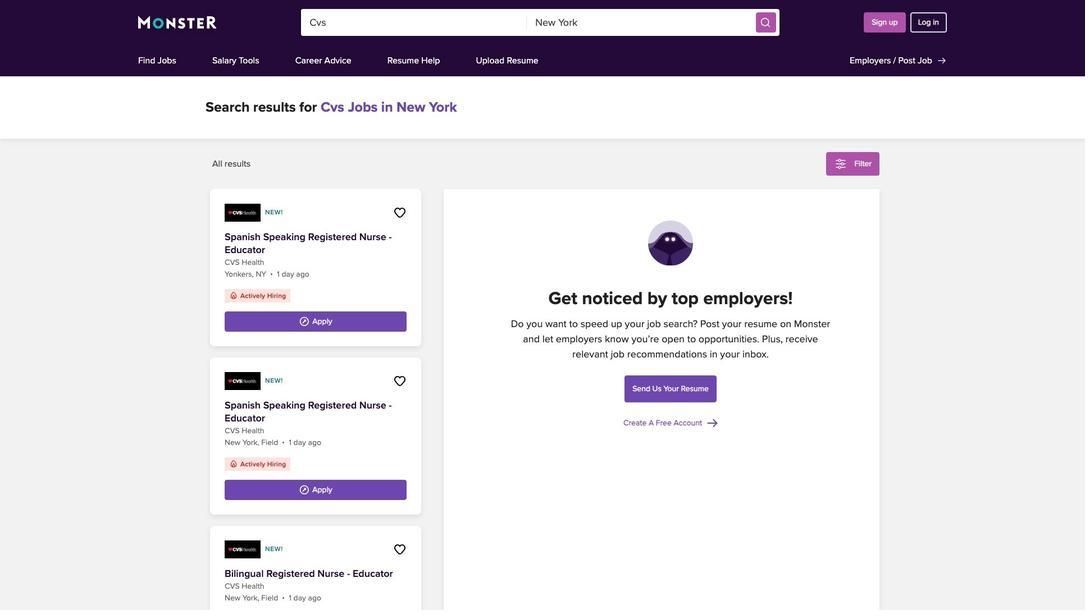 Task type: vqa. For each thing, say whether or not it's contained in the screenshot.
save this job icon related to 2nd the spanish speaking registered nurse - educator at cvs health element from the bottom of the page
yes



Task type: locate. For each thing, give the bounding box(es) containing it.
filter image
[[835, 157, 848, 171], [835, 157, 848, 171]]

1 spanish speaking registered nurse - educator at cvs health element from the top
[[210, 189, 421, 347]]

spanish speaking registered nurse - educator at cvs health element
[[210, 189, 421, 347], [210, 358, 421, 515]]

cvs health logo image inside bilingual registered nurse - educator at cvs health element
[[225, 541, 261, 559]]

save this job image
[[393, 206, 407, 220], [393, 375, 407, 388], [393, 543, 407, 557]]

1 cvs health logo image from the top
[[225, 204, 261, 222]]

2 spanish speaking registered nurse - educator at cvs health element from the top
[[210, 358, 421, 515]]

1 vertical spatial save this job image
[[393, 375, 407, 388]]

1 vertical spatial spanish speaking registered nurse - educator at cvs health element
[[210, 358, 421, 515]]

3 save this job image from the top
[[393, 543, 407, 557]]

2 cvs health logo image from the top
[[225, 373, 261, 391]]

0 vertical spatial save this job image
[[393, 206, 407, 220]]

0 vertical spatial spanish speaking registered nurse - educator at cvs health element
[[210, 189, 421, 347]]

2 save this job image from the top
[[393, 375, 407, 388]]

cvs health logo image
[[225, 204, 261, 222], [225, 373, 261, 391], [225, 541, 261, 559]]

3 cvs health logo image from the top
[[225, 541, 261, 559]]

cvs health logo image for save this job 'image' within bilingual registered nurse - educator at cvs health element
[[225, 541, 261, 559]]

save this job image inside bilingual registered nurse - educator at cvs health element
[[393, 543, 407, 557]]

2 vertical spatial cvs health logo image
[[225, 541, 261, 559]]

1 vertical spatial cvs health logo image
[[225, 373, 261, 391]]

search image
[[760, 17, 772, 28]]

Enter location or "remote" search field
[[527, 9, 753, 36]]

0 vertical spatial cvs health logo image
[[225, 204, 261, 222]]

monster image
[[138, 16, 217, 29]]

2 vertical spatial save this job image
[[393, 543, 407, 557]]



Task type: describe. For each thing, give the bounding box(es) containing it.
bilingual registered nurse - educator at cvs health element
[[210, 527, 421, 611]]

Search jobs, keywords, companies search field
[[301, 9, 527, 36]]

1 save this job image from the top
[[393, 206, 407, 220]]

cvs health logo image for 2nd save this job 'image'
[[225, 373, 261, 391]]

cvs health logo image for 3rd save this job 'image' from the bottom of the page
[[225, 204, 261, 222]]



